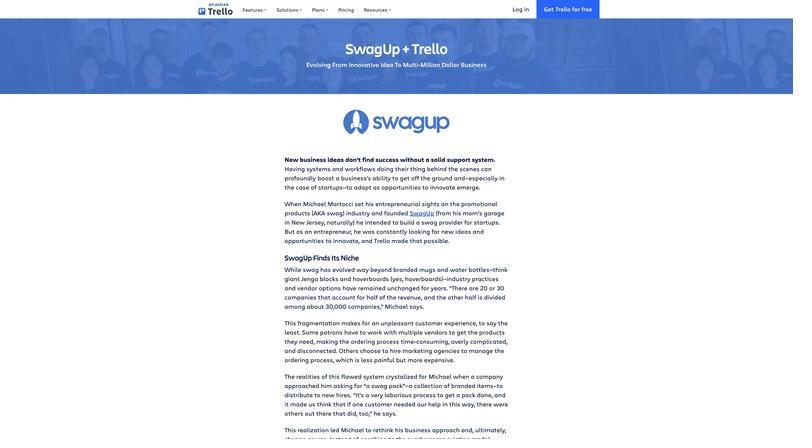Task type: vqa. For each thing, say whether or not it's contained in the screenshot.
Primary ELEMENT
no



Task type: locate. For each thing, give the bounding box(es) containing it.
as
[[373, 183, 380, 192], [296, 228, 303, 236]]

1 vertical spatial as
[[296, 228, 303, 236]]

michael up instead
[[341, 427, 364, 435]]

1 horizontal spatial swag
[[372, 382, 388, 391]]

ground
[[432, 174, 453, 183]]

michael up collection
[[429, 373, 452, 381]]

items—to
[[477, 382, 503, 391]]

ordering up choose
[[351, 338, 375, 346]]

ordering up the
[[285, 357, 309, 365]]

of inside the this realization led michael to rethink his business approach and, ultimately, change course. instead of ascribing to the cumbersome existing model
[[353, 436, 359, 440]]

0 vertical spatial process
[[377, 338, 399, 346]]

that
[[410, 237, 423, 245], [318, 294, 331, 302], [333, 401, 346, 409], [333, 410, 346, 418]]

him
[[321, 382, 332, 391]]

1 this from the top
[[285, 320, 296, 328]]

expensive.
[[424, 357, 455, 365]]

1 vertical spatial ideas
[[456, 228, 472, 236]]

for up possible.
[[432, 228, 440, 236]]

michael inside swagup finds its niche while swag has evolved way beyond branded mugs and water bottles—think giant jenga blocks and hoverboards (yes, hoverboards)—industry practices and vendor options have remained unchanged for years. "there are 20 or 30 companies that account for half of the revenue, and the other half is divided among about 30,000 companies," michael says.
[[385, 303, 408, 311]]

1 vertical spatial get
[[457, 329, 467, 337]]

0 horizontal spatial half
[[367, 294, 378, 302]]

half down remained at the left bottom of page
[[367, 294, 378, 302]]

jersey,
[[307, 219, 325, 227]]

opportunities inside (from his mom's garage in new jersey, naturally) he intended to build a swag provider for startups. but as an entrepreneur, he was constantly looking for new ideas and opportunities to innovate, and trello made that possible.
[[285, 237, 324, 245]]

the left cumbersome
[[396, 436, 406, 440]]

1 vertical spatial business
[[405, 427, 431, 435]]

customer inside the realities of this flawed system crystalized for michael when a company approached him asking for "a swag pack"—a collection of branded items—to distribute to new hires. "it's a very laborious process to get a pack done, and it made us think that if one customer needed our help in this way, there were others out there that did, too," he says.
[[365, 401, 393, 409]]

this inside the this realization led michael to rethink his business approach and, ultimately, change course. instead of ascribing to the cumbersome existing model
[[285, 427, 296, 435]]

to up the us
[[315, 392, 321, 400]]

is inside this fragmentation makes for an unpleasant customer experience, to say the least. some patrons have to work with multiple vendors to get the products they need, making the ordering process time-consuming, overly complicated, and disconnected. others choose to hire marketing agencies to manage the ordering process, which is less painful but more expensive.
[[355, 357, 360, 365]]

1 vertical spatial products
[[480, 329, 505, 337]]

business up systems
[[300, 156, 326, 164]]

2 vertical spatial swagup
[[285, 253, 312, 263]]

1 horizontal spatial as
[[373, 183, 380, 192]]

0 vertical spatial is
[[478, 294, 483, 302]]

1 vertical spatial opportunities
[[285, 237, 324, 245]]

branded inside the realities of this flawed system crystalized for michael when a company approached him asking for "a swag pack"—a collection of branded items—to distribute to new hires. "it's a very laborious process to get a pack done, and it made us think that if one customer needed our help in this way, there were others out there that did, too," he says.
[[451, 382, 476, 391]]

half down are
[[465, 294, 477, 302]]

but
[[285, 228, 295, 236]]

swagup up innovative
[[346, 39, 400, 58]]

business inside new business ideas don't find success without a solid support system. having systems and workflows doing their thing behind the scenes can profoundly boost a business's ability to get off the ground and—especially in the case of startups—to adapt as opportunities to innovate emerge.
[[300, 156, 326, 164]]

collection
[[414, 382, 443, 391]]

there down think
[[316, 410, 332, 418]]

0 horizontal spatial there
[[316, 410, 332, 418]]

help
[[428, 401, 441, 409]]

is left the "less"
[[355, 357, 360, 365]]

0 horizontal spatial process
[[377, 338, 399, 346]]

companies,"
[[348, 303, 384, 311]]

the left case
[[285, 183, 294, 192]]

water
[[450, 266, 467, 274]]

is down '20'
[[478, 294, 483, 302]]

new up having
[[285, 156, 299, 164]]

1 vertical spatial this
[[450, 401, 461, 409]]

2 horizontal spatial swag
[[422, 219, 438, 227]]

the down experience,
[[468, 329, 478, 337]]

0 vertical spatial trello
[[556, 5, 571, 13]]

and up were
[[495, 392, 506, 400]]

the down unchanged
[[387, 294, 397, 302]]

1 vertical spatial branded
[[451, 382, 476, 391]]

in up but
[[285, 219, 290, 227]]

branded down when on the bottom right
[[451, 382, 476, 391]]

1 horizontal spatial is
[[478, 294, 483, 302]]

mugs
[[420, 266, 436, 274]]

is for for
[[355, 357, 360, 365]]

constantly
[[377, 228, 407, 236]]

systems
[[307, 165, 331, 173]]

for up collection
[[419, 373, 427, 381]]

log in link
[[506, 0, 537, 18]]

branded up (yes,
[[394, 266, 418, 274]]

disconnected.
[[297, 347, 338, 356]]

1 vertical spatial trello
[[412, 39, 448, 58]]

says. inside the realities of this flawed system crystalized for michael when a company approached him asking for "a swag pack"—a collection of branded items—to distribute to new hires. "it's a very laborious process to get a pack done, and it made us think that if one customer needed our help in this way, there were others out there that did, too," he says.
[[383, 410, 397, 418]]

made inside the realities of this flawed system crystalized for michael when a company approached him asking for "a swag pack"—a collection of branded items—to distribute to new hires. "it's a very laborious process to get a pack done, and it made us think that if one customer needed our help in this way, there were others out there that did, too," he says.
[[290, 401, 307, 409]]

customer down very
[[365, 401, 393, 409]]

this left way,
[[450, 401, 461, 409]]

ideas down provider
[[456, 228, 472, 236]]

martocci
[[328, 200, 353, 208]]

doing
[[377, 165, 394, 173]]

0 horizontal spatial business
[[300, 156, 326, 164]]

2 horizontal spatial trello
[[556, 5, 571, 13]]

for left 'years.'
[[422, 284, 430, 293]]

about
[[307, 303, 324, 311]]

1 vertical spatial ordering
[[285, 357, 309, 365]]

intended
[[365, 219, 391, 227]]

and down the evolved
[[340, 275, 351, 284]]

can
[[482, 165, 492, 173]]

have up "account"
[[343, 284, 357, 293]]

1 horizontal spatial get
[[445, 392, 455, 400]]

0 horizontal spatial products
[[285, 209, 310, 218]]

to up help
[[438, 392, 444, 400]]

that inside (from his mom's garage in new jersey, naturally) he intended to build a swag provider for startups. but as an entrepreneur, he was constantly looking for new ideas and opportunities to innovate, and trello made that possible.
[[410, 237, 423, 245]]

0 horizontal spatial new
[[322, 392, 335, 400]]

0 vertical spatial this
[[285, 320, 296, 328]]

his inside (from his mom's garage in new jersey, naturally) he intended to build a swag provider for startups. but as an entrepreneur, he was constantly looking for new ideas and opportunities to innovate, and trello made that possible.
[[453, 209, 462, 218]]

0 vertical spatial new
[[285, 156, 299, 164]]

a right when on the bottom right
[[471, 373, 475, 381]]

2 vertical spatial swag
[[372, 382, 388, 391]]

0 vertical spatial his
[[366, 200, 374, 208]]

as inside new business ideas don't find success without a solid support system. having systems and workflows doing their thing behind the scenes can profoundly boost a business's ability to get off the ground and—especially in the case of startups—to adapt as opportunities to innovate emerge.
[[373, 183, 380, 192]]

0 vertical spatial get
[[400, 174, 410, 183]]

products inside this fragmentation makes for an unpleasant customer experience, to say the least. some patrons have to work with multiple vendors to get the products they need, making the ordering process time-consuming, overly complicated, and disconnected. others choose to hire marketing agencies to manage the ordering process, which is less painful but more expensive.
[[480, 329, 505, 337]]

the realities of this flawed system crystalized for michael when a company approached him asking for "a swag pack"—a collection of branded items—to distribute to new hires. "it's a very laborious process to get a pack done, and it made us think that if one customer needed our help in this way, there were others out there that did, too," he says.
[[285, 373, 508, 418]]

half
[[367, 294, 378, 302], [465, 294, 477, 302]]

and down they
[[285, 347, 296, 356]]

0 vertical spatial have
[[343, 284, 357, 293]]

1 vertical spatial says.
[[383, 410, 397, 418]]

0 vertical spatial opportunities
[[382, 183, 421, 192]]

an inside this fragmentation makes for an unpleasant customer experience, to say the least. some patrons have to work with multiple vendors to get the products they need, making the ordering process time-consuming, overly complicated, and disconnected. others choose to hire marketing agencies to manage the ordering process, which is less painful but more expensive.
[[372, 320, 379, 328]]

get inside the realities of this flawed system crystalized for michael when a company approached him asking for "a swag pack"—a collection of branded items—to distribute to new hires. "it's a very laborious process to get a pack done, and it made us think that if one customer needed our help in this way, there were others out there that did, too," he says.
[[445, 392, 455, 400]]

says. down the needed
[[383, 410, 397, 418]]

swagup inside swagup finds its niche while swag has evolved way beyond branded mugs and water bottles—think giant jenga blocks and hoverboards (yes, hoverboards)—industry practices and vendor options have remained unchanged for years. "there are 20 or 30 companies that account for half of the revenue, and the other half is divided among about 30,000 companies," michael says.
[[285, 253, 312, 263]]

1 horizontal spatial says.
[[410, 303, 424, 311]]

0 horizontal spatial ordering
[[285, 357, 309, 365]]

1 vertical spatial his
[[453, 209, 462, 218]]

new
[[442, 228, 454, 236], [322, 392, 335, 400]]

the up others
[[340, 338, 349, 346]]

new down him
[[322, 392, 335, 400]]

1 horizontal spatial ideas
[[456, 228, 472, 236]]

made down constantly
[[392, 237, 409, 245]]

1 vertical spatial an
[[372, 320, 379, 328]]

this inside this fragmentation makes for an unpleasant customer experience, to say the least. some patrons have to work with multiple vendors to get the products they need, making the ordering process time-consuming, overly complicated, and disconnected. others choose to hire marketing agencies to manage the ordering process, which is less painful but more expensive.
[[285, 320, 296, 328]]

0 horizontal spatial an
[[305, 228, 312, 236]]

swag
[[422, 219, 438, 227], [303, 266, 319, 274], [372, 382, 388, 391]]

branded inside swagup finds its niche while swag has evolved way beyond branded mugs and water bottles—think giant jenga blocks and hoverboards (yes, hoverboards)—industry practices and vendor options have remained unchanged for years. "there are 20 or 30 companies that account for half of the revenue, and the other half is divided among about 30,000 companies," michael says.
[[394, 266, 418, 274]]

0 vertical spatial branded
[[394, 266, 418, 274]]

0 horizontal spatial as
[[296, 228, 303, 236]]

when
[[453, 373, 470, 381]]

account
[[332, 294, 356, 302]]

the inside the this realization led michael to rethink his business approach and, ultimately, change course. instead of ascribing to the cumbersome existing model
[[396, 436, 406, 440]]

this up change
[[285, 427, 296, 435]]

marketing
[[403, 347, 433, 356]]

success
[[376, 156, 399, 164]]

and inside the realities of this flawed system crystalized for michael when a company approached him asking for "a swag pack"—a collection of branded items—to distribute to new hires. "it's a very laborious process to get a pack done, and it made us think that if one customer needed our help in this way, there were others out there that did, too," he says.
[[495, 392, 506, 400]]

he left the was
[[354, 228, 361, 236]]

his right the rethink
[[395, 427, 404, 435]]

have inside this fragmentation makes for an unpleasant customer experience, to say the least. some patrons have to work with multiple vendors to get the products they need, making the ordering process time-consuming, overly complicated, and disconnected. others choose to hire marketing agencies to manage the ordering process, which is less painful but more expensive.
[[344, 329, 359, 337]]

that down looking
[[410, 237, 423, 245]]

trello up million
[[412, 39, 448, 58]]

1 vertical spatial process
[[414, 392, 436, 400]]

swagup inside swagup + trello evolving from innovative idea to multi-million dollar business
[[346, 39, 400, 58]]

in right and—especially
[[500, 174, 505, 183]]

it
[[285, 401, 289, 409]]

have down 'makes'
[[344, 329, 359, 337]]

that down "options"
[[318, 294, 331, 302]]

there down the done,
[[477, 401, 492, 409]]

1 vertical spatial swag
[[303, 266, 319, 274]]

1 vertical spatial is
[[355, 357, 360, 365]]

his
[[366, 200, 374, 208], [453, 209, 462, 218], [395, 427, 404, 435]]

while
[[285, 266, 301, 274]]

and up boost
[[332, 165, 344, 173]]

0 vertical spatial swag
[[422, 219, 438, 227]]

0 vertical spatial an
[[305, 228, 312, 236]]

of right instead
[[353, 436, 359, 440]]

our
[[417, 401, 427, 409]]

business up cumbersome
[[405, 427, 431, 435]]

0 vertical spatial products
[[285, 209, 310, 218]]

pricing link
[[334, 0, 359, 18]]

of inside new business ideas don't find success without a solid support system. having systems and workflows doing their thing behind the scenes can profoundly boost a business's ability to get off the ground and—especially in the case of startups—to adapt as opportunities to innovate emerge.
[[311, 183, 317, 192]]

(from
[[436, 209, 452, 218]]

0 horizontal spatial swagup
[[285, 253, 312, 263]]

trello
[[556, 5, 571, 13], [412, 39, 448, 58], [374, 237, 390, 245]]

1 horizontal spatial this
[[450, 401, 461, 409]]

way,
[[462, 401, 475, 409]]

he right 'too,"'
[[374, 410, 381, 418]]

that inside swagup finds its niche while swag has evolved way beyond branded mugs and water bottles—think giant jenga blocks and hoverboards (yes, hoverboards)—industry practices and vendor options have remained unchanged for years. "there are 20 or 30 companies that account for half of the revenue, and the other half is divided among about 30,000 companies," michael says.
[[318, 294, 331, 302]]

0 horizontal spatial trello
[[374, 237, 390, 245]]

0 horizontal spatial ideas
[[328, 156, 344, 164]]

new up but
[[292, 219, 305, 227]]

consuming,
[[417, 338, 450, 346]]

0 vertical spatial customer
[[416, 320, 443, 328]]

0 vertical spatial business
[[300, 156, 326, 164]]

get down experience,
[[457, 329, 467, 337]]

get
[[400, 174, 410, 183], [457, 329, 467, 337], [445, 392, 455, 400]]

of right collection
[[444, 382, 450, 391]]

0 horizontal spatial opportunities
[[285, 237, 324, 245]]

1 horizontal spatial his
[[395, 427, 404, 435]]

1 horizontal spatial made
[[392, 237, 409, 245]]

0 horizontal spatial customer
[[365, 401, 393, 409]]

+
[[403, 39, 410, 58]]

0 horizontal spatial get
[[400, 174, 410, 183]]

new business ideas don't find success without a solid support system. having systems and workflows doing their thing behind the scenes can profoundly boost a business's ability to get off the ground and—especially in the case of startups—to adapt as opportunities to innovate emerge.
[[285, 156, 505, 192]]

is inside swagup finds its niche while swag has evolved way beyond branded mugs and water bottles—think giant jenga blocks and hoverboards (yes, hoverboards)—industry practices and vendor options have remained unchanged for years. "there are 20 or 30 companies that account for half of the revenue, and the other half is divided among about 30,000 companies," michael says.
[[478, 294, 483, 302]]

and,
[[462, 427, 474, 435]]

0 vertical spatial ideas
[[328, 156, 344, 164]]

the inside when michael martocci set his entrepreneurial sights on the promotional products (aka swag) industry and founded
[[450, 200, 460, 208]]

0 horizontal spatial swag
[[303, 266, 319, 274]]

its
[[332, 253, 340, 263]]

ideas left don't
[[328, 156, 344, 164]]

2 vertical spatial get
[[445, 392, 455, 400]]

new down provider
[[442, 228, 454, 236]]

0 vertical spatial made
[[392, 237, 409, 245]]

was
[[363, 228, 375, 236]]

swag up very
[[372, 382, 388, 391]]

an up "work"
[[372, 320, 379, 328]]

he down industry
[[357, 219, 364, 227]]

has
[[321, 266, 331, 274]]

1 horizontal spatial process
[[414, 392, 436, 400]]

for left free
[[573, 5, 580, 13]]

new
[[285, 156, 299, 164], [292, 219, 305, 227]]

1 vertical spatial customer
[[365, 401, 393, 409]]

trello down constantly
[[374, 237, 390, 245]]

an inside (from his mom's garage in new jersey, naturally) he intended to build a swag provider for startups. but as an entrepreneur, he was constantly looking for new ideas and opportunities to innovate, and trello made that possible.
[[305, 228, 312, 236]]

remained
[[358, 284, 386, 293]]

swag up 'jenga'
[[303, 266, 319, 274]]

for
[[573, 5, 580, 13], [465, 219, 473, 227], [432, 228, 440, 236], [422, 284, 430, 293], [357, 294, 365, 302], [362, 320, 370, 328], [419, 373, 427, 381], [354, 382, 362, 391]]

process up our
[[414, 392, 436, 400]]

1 horizontal spatial there
[[477, 401, 492, 409]]

1 horizontal spatial swagup
[[346, 39, 400, 58]]

ideas inside (from his mom's garage in new jersey, naturally) he intended to build a swag provider for startups. but as an entrepreneur, he was constantly looking for new ideas and opportunities to innovate, and trello made that possible.
[[456, 228, 472, 236]]

michael down revenue,
[[385, 303, 408, 311]]

ideas
[[328, 156, 344, 164], [456, 228, 472, 236]]

swag inside swagup finds its niche while swag has evolved way beyond branded mugs and water bottles—think giant jenga blocks and hoverboards (yes, hoverboards)—industry practices and vendor options have remained unchanged for years. "there are 20 or 30 companies that account for half of the revenue, and the other half is divided among about 30,000 companies," michael says.
[[303, 266, 319, 274]]

1 horizontal spatial an
[[372, 320, 379, 328]]

1 horizontal spatial ordering
[[351, 338, 375, 346]]

flawed
[[342, 373, 362, 381]]

an
[[305, 228, 312, 236], [372, 320, 379, 328]]

0 horizontal spatial his
[[366, 200, 374, 208]]

1 horizontal spatial opportunities
[[382, 183, 421, 192]]

says. inside swagup finds its niche while swag has evolved way beyond branded mugs and water bottles—think giant jenga blocks and hoverboards (yes, hoverboards)—industry practices and vendor options have remained unchanged for years. "there are 20 or 30 companies that account for half of the revenue, and the other half is divided among about 30,000 companies," michael says.
[[410, 303, 424, 311]]

solid
[[431, 156, 446, 164]]

to down the rethink
[[389, 436, 395, 440]]

this for this realization led michael to rethink his business approach and, ultimately, change course. instead of ascribing to the cumbersome existing model
[[285, 427, 296, 435]]

the down 'complicated,' on the right bottom of page
[[495, 347, 505, 356]]

1 vertical spatial new
[[292, 219, 305, 227]]

0 vertical spatial as
[[373, 183, 380, 192]]

0 horizontal spatial is
[[355, 357, 360, 365]]

this up 'least.'
[[285, 320, 296, 328]]

swagup for its
[[285, 253, 312, 263]]

that left did,
[[333, 410, 346, 418]]

his up provider
[[453, 209, 462, 218]]

says.
[[410, 303, 424, 311], [383, 410, 397, 418]]

this
[[329, 373, 340, 381], [450, 401, 461, 409]]

0 horizontal spatial branded
[[394, 266, 418, 274]]

2 this from the top
[[285, 427, 296, 435]]

and up 'intended'
[[372, 209, 383, 218]]

there
[[477, 401, 492, 409], [316, 410, 332, 418]]

0 horizontal spatial made
[[290, 401, 307, 409]]

1 horizontal spatial trello
[[412, 39, 448, 58]]

"there
[[450, 284, 468, 293]]

build
[[400, 219, 415, 227]]

in right help
[[443, 401, 448, 409]]

0 vertical spatial new
[[442, 228, 454, 236]]

in inside the realities of this flawed system crystalized for michael when a company approached him asking for "a swag pack"—a collection of branded items—to distribute to new hires. "it's a very laborious process to get a pack done, and it made us think that if one customer needed our help in this way, there were others out there that did, too," he says.
[[443, 401, 448, 409]]

0 vertical spatial he
[[357, 219, 364, 227]]

innovate,
[[333, 237, 360, 245]]

1 vertical spatial have
[[344, 329, 359, 337]]

1 horizontal spatial customer
[[416, 320, 443, 328]]

0 vertical spatial says.
[[410, 303, 424, 311]]

rethink
[[373, 427, 394, 435]]

0 horizontal spatial says.
[[383, 410, 397, 418]]

swag inside the realities of this flawed system crystalized for michael when a company approached him asking for "a swag pack"—a collection of branded items—to distribute to new hires. "it's a very laborious process to get a pack done, and it made us think that if one customer needed our help in this way, there were others out there that did, too," he says.
[[372, 382, 388, 391]]

swag)
[[327, 209, 345, 218]]

get down "their"
[[400, 174, 410, 183]]

2 vertical spatial his
[[395, 427, 404, 435]]

for up "work"
[[362, 320, 370, 328]]

get left pack
[[445, 392, 455, 400]]

a up looking
[[416, 219, 420, 227]]

looking
[[409, 228, 430, 236]]

the right on
[[450, 200, 460, 208]]

1 horizontal spatial branded
[[451, 382, 476, 391]]

trello right get
[[556, 5, 571, 13]]

to left the innovate
[[423, 183, 429, 192]]

crystalized
[[386, 373, 418, 381]]

opportunities down 'off'
[[382, 183, 421, 192]]

process down 'with'
[[377, 338, 399, 346]]

says. down revenue,
[[410, 303, 424, 311]]

customer up the vendors
[[416, 320, 443, 328]]

1 horizontal spatial products
[[480, 329, 505, 337]]

1 horizontal spatial new
[[442, 228, 454, 236]]

(yes,
[[391, 275, 404, 284]]

beyond
[[371, 266, 392, 274]]

least.
[[285, 329, 301, 337]]

as down ability
[[373, 183, 380, 192]]

0 horizontal spatial this
[[329, 373, 340, 381]]

in right log
[[524, 5, 530, 13]]

and up hoverboards)—industry
[[437, 266, 449, 274]]

1 vertical spatial this
[[285, 427, 296, 435]]

2 horizontal spatial his
[[453, 209, 462, 218]]

business's
[[341, 174, 371, 183]]

get inside new business ideas don't find success without a solid support system. having systems and workflows doing their thing behind the scenes can profoundly boost a business's ability to get off the ground and—especially in the case of startups—to adapt as opportunities to innovate emerge.
[[400, 174, 410, 183]]

20
[[480, 284, 488, 293]]

1 horizontal spatial business
[[405, 427, 431, 435]]

0 vertical spatial swagup
[[346, 39, 400, 58]]

customer
[[416, 320, 443, 328], [365, 401, 393, 409]]

1 vertical spatial there
[[316, 410, 332, 418]]

2 horizontal spatial swagup
[[410, 209, 435, 218]]

ultimately,
[[476, 427, 507, 435]]

michael inside the this realization led michael to rethink his business approach and, ultimately, change course. instead of ascribing to the cumbersome existing model
[[341, 427, 364, 435]]

opportunities down but
[[285, 237, 324, 245]]

of right case
[[311, 183, 317, 192]]

2 vertical spatial he
[[374, 410, 381, 418]]

for inside this fragmentation makes for an unpleasant customer experience, to say the least. some patrons have to work with multiple vendors to get the products they need, making the ordering process time-consuming, overly complicated, and disconnected. others choose to hire marketing agencies to manage the ordering process, which is less painful but more expensive.
[[362, 320, 370, 328]]



Task type: describe. For each thing, give the bounding box(es) containing it.
without
[[400, 156, 424, 164]]

a left pack
[[457, 392, 460, 400]]

entrepreneur,
[[314, 228, 352, 236]]

solutions
[[277, 6, 299, 13]]

behind
[[427, 165, 447, 173]]

plans button
[[307, 0, 334, 18]]

in inside log in link
[[524, 5, 530, 13]]

painful
[[374, 357, 395, 365]]

and inside this fragmentation makes for an unpleasant customer experience, to say the least. some patrons have to work with multiple vendors to get the products they need, making the ordering process time-consuming, overly complicated, and disconnected. others choose to hire marketing agencies to manage the ordering process, which is less painful but more expensive.
[[285, 347, 296, 356]]

in inside new business ideas don't find success without a solid support system. having systems and workflows doing their thing behind the scenes can profoundly boost a business's ability to get off the ground and—especially in the case of startups—to adapt as opportunities to innovate emerge.
[[500, 174, 505, 183]]

scenes
[[460, 165, 480, 173]]

did,
[[347, 410, 358, 418]]

ability
[[373, 174, 391, 183]]

log
[[513, 5, 523, 13]]

to up ascribing
[[366, 427, 372, 435]]

startups—to
[[318, 183, 353, 192]]

very
[[371, 392, 383, 400]]

multiple
[[399, 329, 423, 337]]

to down founded
[[393, 219, 399, 227]]

and inside new business ideas don't find success without a solid support system. having systems and workflows doing their thing behind the scenes can profoundly boost a business's ability to get off the ground and—especially in the case of startups—to adapt as opportunities to innovate emerge.
[[332, 165, 344, 173]]

the right 'off'
[[421, 174, 431, 183]]

company
[[477, 373, 503, 381]]

he inside the realities of this flawed system crystalized for michael when a company approached him asking for "a swag pack"—a collection of branded items—to distribute to new hires. "it's a very laborious process to get a pack done, and it made us think that if one customer needed our help in this way, there were others out there that did, too," he says.
[[374, 410, 381, 418]]

1 half from the left
[[367, 294, 378, 302]]

garage
[[484, 209, 505, 218]]

when
[[285, 200, 302, 208]]

of up him
[[322, 373, 328, 381]]

the down support
[[449, 165, 458, 173]]

led
[[331, 427, 340, 435]]

and—especially
[[454, 174, 498, 183]]

customer inside this fragmentation makes for an unpleasant customer experience, to say the least. some patrons have to work with multiple vendors to get the products they need, making the ordering process time-consuming, overly complicated, and disconnected. others choose to hire marketing agencies to manage the ordering process, which is less painful but more expensive.
[[416, 320, 443, 328]]

new inside new business ideas don't find success without a solid support system. having systems and workflows doing their thing behind the scenes can profoundly boost a business's ability to get off the ground and—especially in the case of startups—to adapt as opportunities to innovate emerge.
[[285, 156, 299, 164]]

for left "a
[[354, 382, 362, 391]]

plans
[[312, 6, 325, 13]]

find
[[363, 156, 374, 164]]

less
[[361, 357, 373, 365]]

2 half from the left
[[465, 294, 477, 302]]

promotional
[[462, 200, 498, 208]]

michael inside when michael martocci set his entrepreneurial sights on the promotional products (aka swag) industry and founded
[[303, 200, 326, 208]]

us
[[309, 401, 316, 409]]

time-
[[401, 338, 417, 346]]

to up overly
[[449, 329, 455, 337]]

atlassian trello image
[[199, 3, 233, 15]]

0 vertical spatial there
[[477, 401, 492, 409]]

a up "startups—to"
[[336, 174, 340, 183]]

swagup + trello evolving from innovative idea to multi-million dollar business
[[307, 39, 487, 69]]

and down 'years.'
[[424, 294, 435, 302]]

is for niche
[[478, 294, 483, 302]]

process,
[[311, 357, 334, 365]]

his inside when michael martocci set his entrepreneurial sights on the promotional products (aka swag) industry and founded
[[366, 200, 374, 208]]

business inside the this realization led michael to rethink his business approach and, ultimately, change course. instead of ascribing to the cumbersome existing model
[[405, 427, 431, 435]]

companies
[[285, 294, 317, 302]]

are
[[469, 284, 479, 293]]

0 vertical spatial ordering
[[351, 338, 375, 346]]

fragmentation
[[298, 320, 340, 328]]

to left say
[[479, 320, 485, 328]]

startups.
[[474, 219, 500, 227]]

30
[[497, 284, 505, 293]]

the down 'years.'
[[437, 294, 447, 302]]

in inside (from his mom's garage in new jersey, naturally) he intended to build a swag provider for startups. but as an entrepreneur, he was constantly looking for new ideas and opportunities to innovate, and trello made that possible.
[[285, 219, 290, 227]]

asking
[[334, 382, 353, 391]]

other
[[448, 294, 464, 302]]

process inside this fragmentation makes for an unpleasant customer experience, to say the least. some patrons have to work with multiple vendors to get the products they need, making the ordering process time-consuming, overly complicated, and disconnected. others choose to hire marketing agencies to manage the ordering process, which is less painful but more expensive.
[[377, 338, 399, 346]]

30,000
[[326, 303, 347, 311]]

and down startups.
[[473, 228, 484, 236]]

0 vertical spatial this
[[329, 373, 340, 381]]

for down mom's
[[465, 219, 473, 227]]

niche
[[341, 253, 359, 263]]

founded
[[384, 209, 408, 218]]

hires.
[[336, 392, 352, 400]]

evolved
[[333, 266, 355, 274]]

from
[[333, 61, 347, 69]]

that left if
[[333, 401, 346, 409]]

needed
[[394, 401, 416, 409]]

swagup for trello
[[346, 39, 400, 58]]

opportunities inside new business ideas don't find success without a solid support system. having systems and workflows doing their thing behind the scenes can profoundly boost a business's ability to get off the ground and—especially in the case of startups—to adapt as opportunities to innovate emerge.
[[382, 183, 421, 192]]

swagup logo image
[[343, 109, 450, 136]]

system
[[363, 373, 384, 381]]

some
[[302, 329, 319, 337]]

their
[[395, 165, 409, 173]]

trello inside (from his mom's garage in new jersey, naturally) he intended to build a swag provider for startups. but as an entrepreneur, he was constantly looking for new ideas and opportunities to innovate, and trello made that possible.
[[374, 237, 390, 245]]

idea
[[381, 61, 394, 69]]

swag inside (from his mom's garage in new jersey, naturally) he intended to build a swag provider for startups. but as an entrepreneur, he was constantly looking for new ideas and opportunities to innovate, and trello made that possible.
[[422, 219, 438, 227]]

this realization led michael to rethink his business approach and, ultimately, change course. instead of ascribing to the cumbersome existing model
[[285, 427, 507, 440]]

a right "it's
[[366, 392, 370, 400]]

to
[[395, 61, 402, 69]]

cumbersome
[[408, 436, 446, 440]]

adapt
[[354, 183, 372, 192]]

laborious
[[385, 392, 412, 400]]

pack"—a
[[389, 382, 413, 391]]

years.
[[431, 284, 448, 293]]

his inside the this realization led michael to rethink his business approach and, ultimately, change course. instead of ascribing to the cumbersome existing model
[[395, 427, 404, 435]]

making
[[316, 338, 338, 346]]

ideas inside new business ideas don't find success without a solid support system. having systems and workflows doing their thing behind the scenes can profoundly boost a business's ability to get off the ground and—especially in the case of startups—to adapt as opportunities to innovate emerge.
[[328, 156, 344, 164]]

log in
[[513, 5, 530, 13]]

trello inside swagup + trello evolving from innovative idea to multi-million dollar business
[[412, 39, 448, 58]]

innovate
[[430, 183, 456, 192]]

as inside (from his mom's garage in new jersey, naturally) he intended to build a swag provider for startups. but as an entrepreneur, he was constantly looking for new ideas and opportunities to innovate, and trello made that possible.
[[296, 228, 303, 236]]

this for this fragmentation makes for an unpleasant customer experience, to say the least. some patrons have to work with multiple vendors to get the products they need, making the ordering process time-consuming, overly complicated, and disconnected. others choose to hire marketing agencies to manage the ordering process, which is less painful but more expensive.
[[285, 320, 296, 328]]

to left "work"
[[360, 329, 366, 337]]

have inside swagup finds its niche while swag has evolved way beyond branded mugs and water bottles—think giant jenga blocks and hoverboards (yes, hoverboards)—industry practices and vendor options have remained unchanged for years. "there are 20 or 30 companies that account for half of the revenue, and the other half is divided among about 30,000 companies," michael says.
[[343, 284, 357, 293]]

a inside (from his mom's garage in new jersey, naturally) he intended to build a swag provider for startups. but as an entrepreneur, he was constantly looking for new ideas and opportunities to innovate, and trello made that possible.
[[416, 219, 420, 227]]

and down giant at the left bottom of the page
[[285, 284, 296, 293]]

to down "their"
[[393, 174, 399, 183]]

blocks
[[320, 275, 339, 284]]

get trello for free link
[[537, 0, 600, 18]]

resources
[[364, 6, 388, 13]]

and down the was
[[362, 237, 373, 245]]

if
[[347, 401, 351, 409]]

the right say
[[499, 320, 508, 328]]

pricing
[[339, 6, 354, 13]]

a left the solid
[[426, 156, 430, 164]]

unchanged
[[388, 284, 420, 293]]

features
[[243, 6, 263, 13]]

get inside this fragmentation makes for an unpleasant customer experience, to say the least. some patrons have to work with multiple vendors to get the products they need, making the ordering process time-consuming, overly complicated, and disconnected. others choose to hire marketing agencies to manage the ordering process, which is less painful but more expensive.
[[457, 329, 467, 337]]

one
[[353, 401, 364, 409]]

michael inside the realities of this flawed system crystalized for michael when a company approached him asking for "a swag pack"—a collection of branded items—to distribute to new hires. "it's a very laborious process to get a pack done, and it made us think that if one customer needed our help in this way, there were others out there that did, too," he says.
[[429, 373, 452, 381]]

existing
[[447, 436, 470, 440]]

finds
[[313, 253, 331, 263]]

thing
[[410, 165, 426, 173]]

entrepreneurial
[[376, 200, 421, 208]]

case
[[296, 183, 309, 192]]

products inside when michael martocci set his entrepreneurial sights on the promotional products (aka swag) industry and founded
[[285, 209, 310, 218]]

support
[[447, 156, 471, 164]]

manage
[[469, 347, 493, 356]]

(aka
[[312, 209, 325, 218]]

emerge.
[[457, 183, 481, 192]]

process inside the realities of this flawed system crystalized for michael when a company approached him asking for "a swag pack"—a collection of branded items—to distribute to new hires. "it's a very laborious process to get a pack done, and it made us think that if one customer needed our help in this way, there were others out there that did, too," he says.
[[414, 392, 436, 400]]

swagup link
[[410, 209, 435, 218]]

"it's
[[353, 392, 364, 400]]

when michael martocci set his entrepreneurial sights on the promotional products (aka swag) industry and founded
[[285, 200, 498, 218]]

practices
[[472, 275, 499, 284]]

and inside when michael martocci set his entrepreneurial sights on the promotional products (aka swag) industry and founded
[[372, 209, 383, 218]]

1 vertical spatial swagup
[[410, 209, 435, 218]]

1 vertical spatial he
[[354, 228, 361, 236]]

out
[[305, 410, 315, 418]]

made inside (from his mom's garage in new jersey, naturally) he intended to build a swag provider for startups. but as an entrepreneur, he was constantly looking for new ideas and opportunities to innovate, and trello made that possible.
[[392, 237, 409, 245]]

new inside (from his mom's garage in new jersey, naturally) he intended to build a swag provider for startups. but as an entrepreneur, he was constantly looking for new ideas and opportunities to innovate, and trello made that possible.
[[442, 228, 454, 236]]

of inside swagup finds its niche while swag has evolved way beyond branded mugs and water bottles—think giant jenga blocks and hoverboards (yes, hoverboards)—industry practices and vendor options have remained unchanged for years. "there are 20 or 30 companies that account for half of the revenue, and the other half is divided among about 30,000 companies," michael says.
[[380, 294, 385, 302]]

for up companies,"
[[357, 294, 365, 302]]

set
[[355, 200, 364, 208]]

to down entrepreneur,
[[326, 237, 332, 245]]

possible.
[[424, 237, 450, 245]]

the
[[285, 373, 295, 381]]

think
[[317, 401, 332, 409]]

to down overly
[[462, 347, 468, 356]]

this fragmentation makes for an unpleasant customer experience, to say the least. some patrons have to work with multiple vendors to get the products they need, making the ordering process time-consuming, overly complicated, and disconnected. others choose to hire marketing agencies to manage the ordering process, which is less painful but more expensive.
[[285, 320, 508, 365]]

workflows
[[345, 165, 376, 173]]

to up painful
[[383, 347, 389, 356]]

giant
[[285, 275, 300, 284]]

new inside (from his mom's garage in new jersey, naturally) he intended to build a swag provider for startups. but as an entrepreneur, he was constantly looking for new ideas and opportunities to innovate, and trello made that possible.
[[292, 219, 305, 227]]

innovative
[[349, 61, 379, 69]]

new inside the realities of this flawed system crystalized for michael when a company approached him asking for "a swag pack"—a collection of branded items—to distribute to new hires. "it's a very laborious process to get a pack done, and it made us think that if one customer needed our help in this way, there were others out there that did, too," he says.
[[322, 392, 335, 400]]

million
[[421, 61, 440, 69]]



